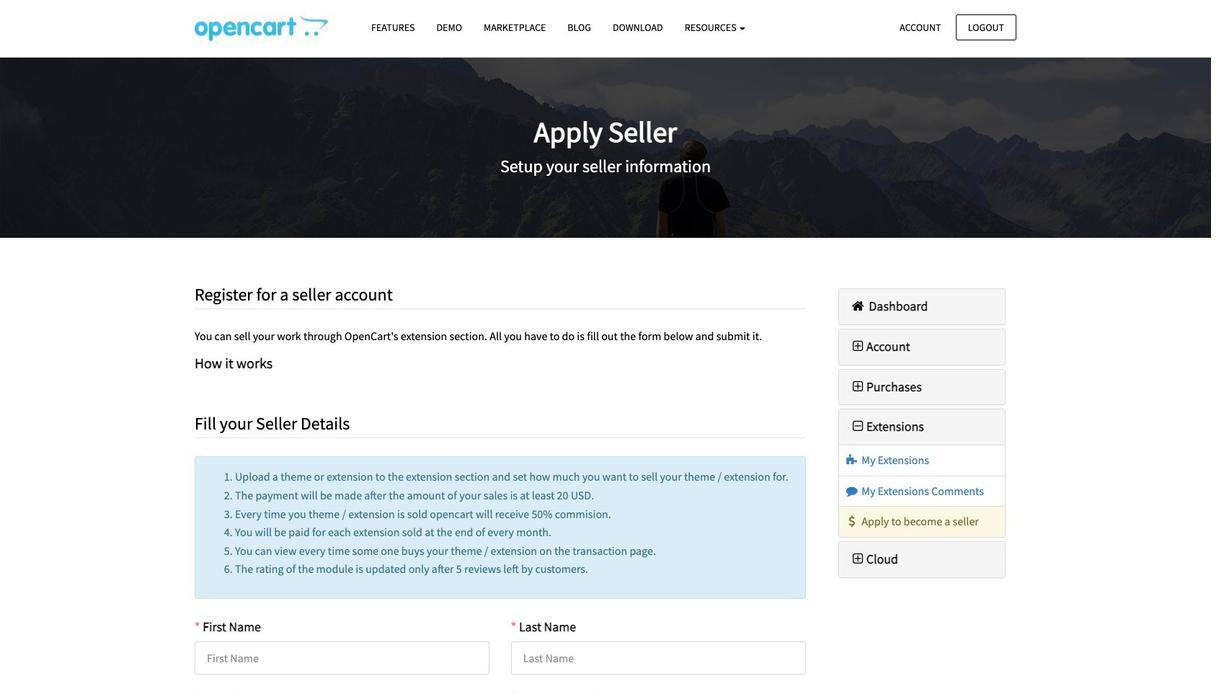 Task type: describe. For each thing, give the bounding box(es) containing it.
Last Name text field
[[511, 642, 806, 675]]

comment image
[[844, 485, 859, 497]]

puzzle piece image
[[844, 454, 859, 466]]

home image
[[850, 300, 866, 313]]

2 plus square o image from the top
[[850, 380, 866, 393]]

1 plus square o image from the top
[[850, 340, 866, 353]]



Task type: locate. For each thing, give the bounding box(es) containing it.
plus square o image down home icon
[[850, 340, 866, 353]]

First Name text field
[[195, 642, 489, 675]]

plus square o image up "minus square o" icon
[[850, 380, 866, 393]]

0 vertical spatial plus square o image
[[850, 340, 866, 353]]

plus square o image down usd icon
[[850, 553, 866, 566]]

plus square o image
[[850, 340, 866, 353], [850, 380, 866, 393], [850, 553, 866, 566]]

1 vertical spatial plus square o image
[[850, 380, 866, 393]]

2 vertical spatial plus square o image
[[850, 553, 866, 566]]

usd image
[[844, 516, 859, 527]]

3 plus square o image from the top
[[850, 553, 866, 566]]

seller account image
[[195, 15, 328, 41]]

minus square o image
[[850, 421, 866, 434]]



Task type: vqa. For each thing, say whether or not it's contained in the screenshot.
first plus square o image
yes



